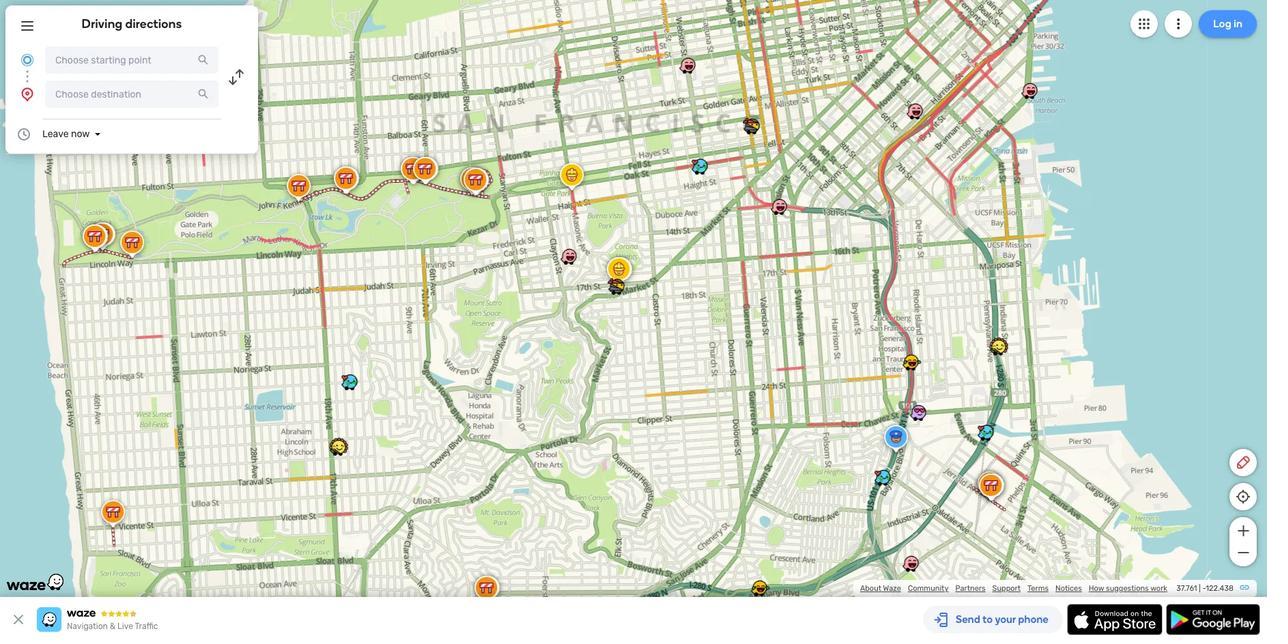 Task type: vqa. For each thing, say whether or not it's contained in the screenshot.
Driving directions
yes



Task type: locate. For each thing, give the bounding box(es) containing it.
navigation & live traffic
[[67, 622, 158, 632]]

|
[[1199, 584, 1201, 593]]

Choose starting point text field
[[45, 46, 219, 74]]

leave now
[[42, 128, 90, 140]]

x image
[[10, 612, 27, 628]]

how
[[1089, 584, 1104, 593]]

37.761
[[1177, 584, 1197, 593]]

partners
[[956, 584, 986, 593]]

suggestions
[[1106, 584, 1149, 593]]

zoom out image
[[1235, 545, 1252, 561]]

support
[[993, 584, 1021, 593]]

&
[[110, 622, 115, 632]]

partners link
[[956, 584, 986, 593]]

work
[[1151, 584, 1168, 593]]

community
[[908, 584, 949, 593]]

community link
[[908, 584, 949, 593]]

notices link
[[1056, 584, 1082, 593]]

about waze community partners support terms notices how suggestions work
[[860, 584, 1168, 593]]

-
[[1203, 584, 1206, 593]]

now
[[71, 128, 90, 140]]

clock image
[[16, 126, 32, 143]]

directions
[[125, 16, 182, 31]]

about waze link
[[860, 584, 901, 593]]

location image
[[19, 86, 36, 102]]



Task type: describe. For each thing, give the bounding box(es) containing it.
driving
[[82, 16, 123, 31]]

current location image
[[19, 52, 36, 68]]

how suggestions work link
[[1089, 584, 1168, 593]]

37.761 | -122.438
[[1177, 584, 1234, 593]]

traffic
[[135, 622, 158, 632]]

link image
[[1239, 582, 1250, 593]]

terms
[[1028, 584, 1049, 593]]

waze
[[883, 584, 901, 593]]

notices
[[1056, 584, 1082, 593]]

terms link
[[1028, 584, 1049, 593]]

navigation
[[67, 622, 108, 632]]

about
[[860, 584, 882, 593]]

driving directions
[[82, 16, 182, 31]]

leave
[[42, 128, 69, 140]]

Choose destination text field
[[45, 81, 219, 108]]

support link
[[993, 584, 1021, 593]]

pencil image
[[1235, 455, 1252, 471]]

live
[[117, 622, 133, 632]]

122.438
[[1206, 584, 1234, 593]]

zoom in image
[[1235, 523, 1252, 539]]



